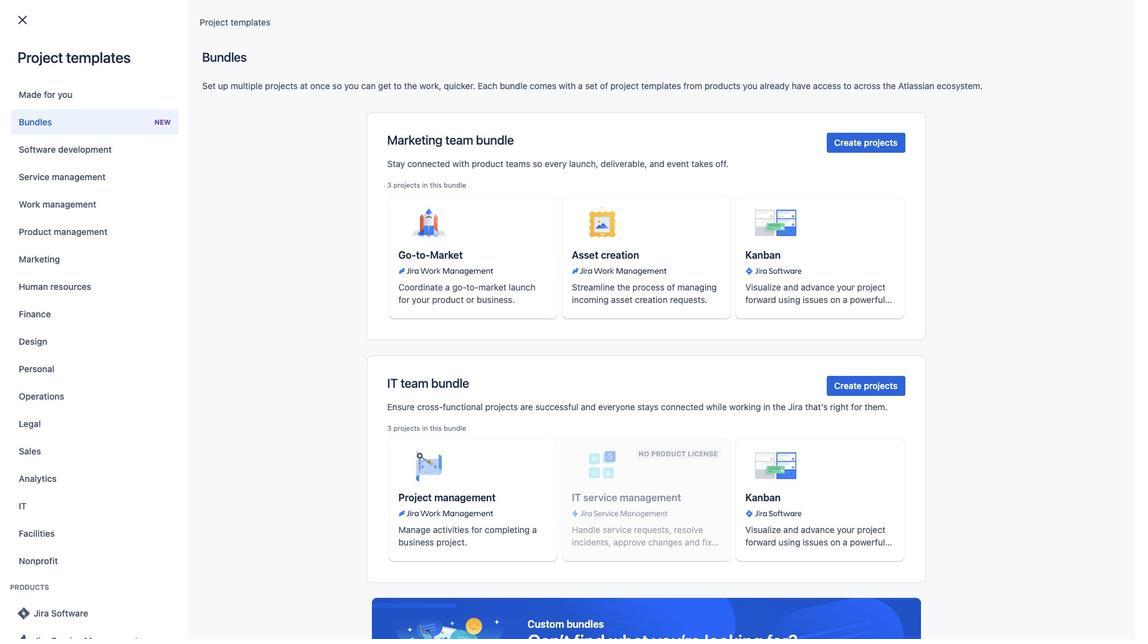 Task type: describe. For each thing, give the bounding box(es) containing it.
operations button
[[11, 385, 179, 409]]

team for marketing
[[445, 133, 473, 147]]

analytics
[[19, 474, 57, 484]]

projects up the them.
[[864, 381, 898, 391]]

asset
[[611, 294, 633, 305]]

on for marketing team bundle
[[831, 294, 841, 305]]

human resources
[[19, 282, 91, 292]]

project management
[[399, 493, 496, 504]]

legal button
[[11, 412, 179, 437]]

star goodmorning image
[[29, 180, 44, 195]]

get
[[378, 81, 391, 91]]

service for handle
[[603, 525, 632, 536]]

no product license
[[639, 450, 718, 458]]

3 projects in this bundle for marketing
[[387, 181, 466, 189]]

team for it
[[401, 376, 429, 391]]

already
[[760, 81, 790, 91]]

facilities button
[[11, 522, 179, 547]]

using for it team bundle
[[779, 538, 801, 548]]

lead
[[501, 126, 521, 136]]

using inside handle service requests, resolve incidents, approve changes and fix problems using itsm best practices.
[[612, 550, 634, 561]]

market
[[430, 249, 463, 261]]

service for it
[[583, 493, 617, 504]]

product management
[[19, 227, 108, 237]]

business inside the manage activities for completing a business project.
[[399, 538, 434, 548]]

projects
[[25, 51, 78, 69]]

board. for marketing team bundle
[[746, 307, 772, 318]]

2 horizontal spatial you
[[743, 81, 758, 91]]

bundle down functional
[[444, 424, 466, 432]]

lead button
[[496, 124, 536, 138]]

nova
[[74, 271, 94, 281]]

name button
[[49, 124, 95, 138]]

stays
[[638, 402, 659, 412]]

0 vertical spatial product
[[472, 159, 504, 169]]

operations
[[19, 391, 64, 402]]

go-
[[452, 282, 467, 293]]

your inside hover to preview a template for your next project
[[1055, 71, 1073, 81]]

team- for goodmorning
[[335, 182, 361, 192]]

3 for marketing team bundle
[[387, 181, 392, 189]]

right
[[830, 402, 849, 412]]

product discovery
[[335, 242, 409, 252]]

jira work management image up the manage activities for completing a business project.
[[399, 510, 547, 520]]

team-managed business
[[335, 152, 436, 162]]

software development button
[[11, 137, 179, 162]]

1 vertical spatial connected
[[661, 402, 704, 412]]

go
[[74, 151, 85, 161]]

facilities
[[19, 529, 55, 539]]

management for work management
[[42, 199, 96, 210]]

projects down actions
[[864, 137, 898, 148]]

issues for marketing team bundle
[[803, 294, 828, 305]]

project inside hover to preview a template for your next project
[[926, 83, 955, 94]]

on for it team bundle
[[831, 538, 841, 548]]

for inside hover to preview a template for your next project
[[1042, 71, 1053, 81]]

star nacho prod image
[[29, 240, 44, 255]]

set
[[585, 81, 598, 91]]

product for product management
[[19, 227, 51, 237]]

nova project
[[74, 271, 125, 281]]

cross-
[[417, 402, 443, 412]]

approve
[[614, 538, 646, 548]]

made
[[19, 89, 42, 100]]

custom bundles button
[[372, 599, 921, 640]]

jira work management image down the project management
[[399, 510, 493, 520]]

previous image
[[27, 340, 42, 355]]

nonprofit
[[19, 556, 58, 567]]

1 vertical spatial software
[[51, 609, 88, 619]]

create projects for marketing team bundle
[[834, 137, 898, 148]]

design
[[19, 336, 47, 347]]

work management button
[[11, 192, 179, 217]]

jira work management image down asset creation
[[572, 266, 667, 276]]

jira work management image up process
[[572, 266, 721, 276]]

up
[[218, 81, 228, 91]]

bundle up teams
[[476, 133, 514, 147]]

primary element
[[7, 0, 888, 35]]

the right across
[[883, 81, 896, 91]]

more for more templates
[[926, 152, 947, 162]]

have
[[792, 81, 811, 91]]

advance for it team bundle
[[801, 525, 835, 536]]

a inside coordinate a go-to-market launch for your product or business.
[[445, 282, 450, 293]]

star go to market sample image
[[29, 150, 44, 165]]

5 managed from the top
[[361, 301, 399, 312]]

them.
[[865, 402, 888, 412]]

0 vertical spatial bundles
[[202, 50, 247, 64]]

ensure
[[387, 402, 415, 412]]

create for marketing team bundle
[[834, 137, 862, 148]]

handle service requests, resolve incidents, approve changes and fix problems using itsm best practices.
[[572, 525, 719, 561]]

team- for nova project
[[335, 272, 361, 282]]

teams
[[506, 159, 531, 169]]

market inside coordinate a go-to-market launch for your product or business.
[[479, 282, 507, 293]]

process
[[633, 282, 665, 293]]

nonprofit button
[[11, 549, 179, 574]]

forward for marketing team bundle
[[746, 294, 776, 305]]

across
[[854, 81, 881, 91]]

in for marketing team bundle
[[422, 181, 428, 189]]

software for 'star goodmorning' 'image'
[[401, 182, 436, 192]]

products
[[10, 584, 49, 592]]

team-managed software for 'star goodmorning' 'image'
[[335, 182, 436, 192]]

problems
[[572, 550, 610, 561]]

for inside coordinate a go-to-market launch for your product or business.
[[399, 294, 410, 305]]

managed for goodmorning
[[361, 182, 399, 192]]

5 team- from the top
[[335, 301, 361, 312]]

Search field
[[898, 7, 1023, 27]]

discovery
[[370, 242, 409, 252]]

launch
[[509, 282, 536, 293]]

more templates button
[[926, 151, 991, 164]]

next
[[1075, 71, 1093, 81]]

jira software button
[[11, 602, 179, 627]]

it inside button
[[19, 501, 27, 512]]

itsm
[[636, 550, 657, 561]]

0 vertical spatial project templates
[[200, 17, 271, 27]]

project.
[[437, 538, 467, 548]]

more actions
[[827, 125, 881, 136]]

asset creation
[[572, 249, 639, 261]]

0 vertical spatial creation
[[601, 249, 639, 261]]

goodmorning link
[[54, 180, 226, 195]]

jira service management image up requests,
[[572, 510, 721, 520]]

work,
[[420, 81, 442, 91]]

access
[[813, 81, 841, 91]]

jira work management image down market
[[399, 266, 493, 276]]

kanban for it team bundle
[[746, 493, 781, 504]]

3 managed from the top
[[361, 212, 399, 222]]

marketing for marketing
[[19, 254, 60, 265]]

and inside handle service requests, resolve incidents, approve changes and fix problems using itsm best practices.
[[685, 538, 700, 548]]

jira service management image down products
[[16, 634, 31, 640]]

made for you
[[19, 89, 73, 100]]

work management
[[19, 199, 96, 210]]

it service management
[[572, 493, 681, 504]]

0 vertical spatial business
[[401, 152, 436, 162]]

powerful for marketing team bundle
[[850, 294, 885, 305]]

no
[[639, 450, 649, 458]]

ensure cross-functional projects are successful and everyone stays connected while working in the jira that's right for them.
[[387, 402, 888, 412]]

visualize for it team bundle
[[746, 525, 781, 536]]

choose
[[181, 92, 212, 102]]

software for star nova project image
[[401, 272, 436, 282]]

this for it
[[430, 424, 442, 432]]

event
[[667, 159, 689, 169]]

resolve
[[674, 525, 703, 536]]

at
[[300, 81, 308, 91]]

atlassian
[[899, 81, 935, 91]]

to left across
[[844, 81, 852, 91]]

go to market sample
[[74, 151, 157, 161]]

nova project link
[[54, 270, 226, 285]]

manage
[[399, 525, 431, 536]]

create projects button for it team bundle
[[827, 376, 905, 396]]

development
[[58, 144, 112, 155]]

product inside coordinate a go-to-market launch for your product or business.
[[432, 294, 464, 305]]

2 horizontal spatial jira
[[788, 402, 803, 412]]

goodmorning
[[74, 181, 129, 191]]

every
[[545, 159, 567, 169]]

team-managed software for star nova project image
[[335, 272, 436, 282]]

projects left at
[[265, 81, 298, 91]]

handle
[[572, 525, 600, 536]]

0 vertical spatial market
[[98, 151, 126, 161]]

can
[[361, 81, 376, 91]]

once
[[310, 81, 330, 91]]

0 vertical spatial to-
[[416, 249, 430, 261]]

projects left the are
[[485, 402, 518, 412]]

3 projects in this bundle for it
[[387, 424, 466, 432]]

management up requests,
[[620, 493, 681, 504]]

marketing button
[[11, 247, 179, 272]]

are
[[520, 402, 533, 412]]

using for marketing team bundle
[[779, 294, 801, 305]]



Task type: locate. For each thing, give the bounding box(es) containing it.
software down coordinate
[[401, 301, 436, 312]]

1 on from the top
[[831, 294, 841, 305]]

0 vertical spatial 3 projects in this bundle
[[387, 181, 466, 189]]

4 team- from the top
[[335, 272, 361, 282]]

banner
[[0, 0, 1135, 35]]

0 horizontal spatial bundles
[[19, 117, 52, 127]]

with down marketing team bundle
[[453, 159, 470, 169]]

2 powerful from the top
[[850, 538, 885, 548]]

templates
[[231, 17, 271, 27], [66, 49, 131, 66], [641, 81, 681, 91], [950, 152, 991, 162]]

it up handle
[[572, 493, 581, 504]]

visualize and advance your project forward using issues on a powerful board. for marketing team bundle
[[746, 282, 886, 318]]

changes
[[648, 538, 683, 548]]

product management button
[[11, 220, 179, 245]]

create projects for it team bundle
[[834, 381, 898, 391]]

2 this from the top
[[430, 424, 442, 432]]

of right set
[[600, 81, 608, 91]]

2 software from the top
[[401, 212, 436, 222]]

0 vertical spatial connected
[[407, 159, 450, 169]]

product
[[19, 227, 51, 237], [335, 242, 367, 252]]

0 horizontal spatial so
[[332, 81, 342, 91]]

it up facilities
[[19, 501, 27, 512]]

to right go
[[87, 151, 96, 161]]

market
[[98, 151, 126, 161], [479, 282, 507, 293]]

service management button
[[11, 165, 179, 190]]

off.
[[716, 159, 729, 169]]

management up product management
[[42, 199, 96, 210]]

forward for it team bundle
[[746, 538, 776, 548]]

0 horizontal spatial to-
[[416, 249, 430, 261]]

set
[[202, 81, 216, 91]]

1 vertical spatial products
[[231, 92, 267, 102]]

create for it team bundle
[[834, 381, 862, 391]]

0 vertical spatial visualize and advance your project forward using issues on a powerful board.
[[746, 282, 886, 318]]

you right made
[[58, 89, 73, 100]]

to- up coordinate
[[416, 249, 430, 261]]

best
[[659, 550, 677, 561]]

powerful for it team bundle
[[850, 538, 885, 548]]

0 vertical spatial forward
[[746, 294, 776, 305]]

to- inside coordinate a go-to-market launch for your product or business.
[[467, 282, 479, 293]]

team-managed software down discovery
[[335, 272, 436, 282]]

2 team-managed software from the top
[[335, 212, 436, 222]]

2 visualize from the top
[[746, 525, 781, 536]]

it team bundle
[[387, 376, 469, 391]]

custom
[[528, 619, 564, 631]]

to inside go to market sample link
[[87, 151, 96, 161]]

for right "right"
[[851, 402, 862, 412]]

jira down up
[[214, 92, 229, 102]]

2 issues from the top
[[803, 538, 828, 548]]

1 horizontal spatial products
[[705, 81, 741, 91]]

with left set
[[559, 81, 576, 91]]

team-managed software down coordinate
[[335, 301, 436, 312]]

1 vertical spatial on
[[831, 538, 841, 548]]

you left can
[[344, 81, 359, 91]]

1 vertical spatial with
[[453, 159, 470, 169]]

projects
[[265, 81, 298, 91], [864, 137, 898, 148], [394, 181, 420, 189], [864, 381, 898, 391], [485, 402, 518, 412], [394, 424, 420, 432]]

1 vertical spatial marketing
[[19, 254, 60, 265]]

creation inside streamline the process of managing incoming asset creation requests.
[[635, 294, 668, 305]]

1 horizontal spatial project templates
[[200, 17, 271, 27]]

go to market sample link
[[54, 150, 226, 165]]

bundles up up
[[202, 50, 247, 64]]

1 vertical spatial to-
[[467, 282, 479, 293]]

0 horizontal spatial project templates
[[17, 49, 131, 66]]

to inside hover to preview a template for your next project
[[953, 71, 961, 81]]

choose jira products
[[181, 92, 267, 102]]

advance
[[801, 282, 835, 293], [801, 525, 835, 536]]

1 vertical spatial create
[[834, 381, 862, 391]]

launch,
[[569, 159, 598, 169]]

create projects button for marketing team bundle
[[827, 133, 905, 153]]

management down go
[[52, 172, 106, 182]]

board.
[[746, 307, 772, 318], [746, 550, 772, 561]]

0 horizontal spatial of
[[600, 81, 608, 91]]

0 vertical spatial powerful
[[850, 294, 885, 305]]

so right the once
[[332, 81, 342, 91]]

4 software from the top
[[401, 301, 436, 312]]

0 vertical spatial of
[[600, 81, 608, 91]]

made for you button
[[11, 82, 179, 107]]

visualize and advance your project forward using issues on a powerful board.
[[746, 282, 886, 318], [746, 525, 886, 561]]

3 down 'stay'
[[387, 181, 392, 189]]

0 horizontal spatial jira
[[34, 609, 49, 619]]

market up business. at the top left
[[479, 282, 507, 293]]

this for marketing
[[430, 181, 442, 189]]

0 vertical spatial create projects button
[[827, 133, 905, 153]]

it for it team bundle
[[387, 376, 398, 391]]

in down team-managed business at the top left of the page
[[422, 181, 428, 189]]

bundle down marketing team bundle
[[444, 181, 466, 189]]

product right no
[[651, 450, 686, 458]]

create
[[834, 137, 862, 148], [834, 381, 862, 391]]

kanban for marketing team bundle
[[746, 249, 781, 261]]

2 3 projects in this bundle from the top
[[387, 424, 466, 432]]

1 horizontal spatial connected
[[661, 402, 704, 412]]

1 horizontal spatial team
[[445, 133, 473, 147]]

in
[[422, 181, 428, 189], [764, 402, 771, 412], [422, 424, 428, 432]]

service up approve
[[603, 525, 632, 536]]

custom bundles
[[528, 619, 604, 631]]

this down marketing team bundle
[[430, 181, 442, 189]]

to right get
[[394, 81, 402, 91]]

the left work,
[[404, 81, 417, 91]]

software down 'stay'
[[401, 182, 436, 192]]

1 horizontal spatial you
[[344, 81, 359, 91]]

1 powerful from the top
[[850, 294, 885, 305]]

fix
[[702, 538, 712, 548]]

2 vertical spatial using
[[612, 550, 634, 561]]

team- for go to market sample
[[335, 152, 361, 162]]

connected
[[407, 159, 450, 169], [661, 402, 704, 412]]

projects down 'stay'
[[394, 181, 420, 189]]

0 vertical spatial more
[[827, 125, 848, 136]]

bundles
[[567, 619, 604, 631]]

in down cross-
[[422, 424, 428, 432]]

product down the go-
[[432, 294, 464, 305]]

you left already
[[743, 81, 758, 91]]

0 vertical spatial product
[[19, 227, 51, 237]]

management down work management button
[[54, 227, 108, 237]]

for inside made for you button
[[44, 89, 55, 100]]

forward
[[746, 294, 776, 305], [746, 538, 776, 548]]

bundles
[[202, 50, 247, 64], [19, 117, 52, 127]]

1 vertical spatial more
[[926, 152, 947, 162]]

personal button
[[11, 357, 179, 382]]

jira work management image up the go-
[[399, 266, 547, 276]]

the inside streamline the process of managing incoming asset creation requests.
[[617, 282, 630, 293]]

2 vertical spatial in
[[422, 424, 428, 432]]

kanban
[[746, 249, 781, 261], [746, 493, 781, 504]]

1 vertical spatial using
[[779, 538, 801, 548]]

working
[[729, 402, 761, 412]]

finance button
[[11, 302, 179, 327]]

for down coordinate
[[399, 294, 410, 305]]

with
[[559, 81, 576, 91], [453, 159, 470, 169]]

3 projects in this bundle down cross-
[[387, 424, 466, 432]]

software development
[[19, 144, 112, 155]]

finance
[[19, 309, 51, 320]]

stay
[[387, 159, 405, 169]]

create projects up the them.
[[834, 381, 898, 391]]

0 horizontal spatial with
[[453, 159, 470, 169]]

it for it service management
[[572, 493, 581, 504]]

service
[[19, 172, 50, 182]]

create projects button up the them.
[[827, 376, 905, 396]]

of up requests.
[[667, 282, 675, 293]]

1 vertical spatial create projects
[[834, 381, 898, 391]]

marketing up star nova project image
[[19, 254, 60, 265]]

0 vertical spatial so
[[332, 81, 342, 91]]

0 vertical spatial products
[[705, 81, 741, 91]]

0 horizontal spatial more
[[827, 125, 848, 136]]

jira down products
[[34, 609, 49, 619]]

software up go-
[[401, 212, 436, 222]]

connected left "while"
[[661, 402, 704, 412]]

0 vertical spatial with
[[559, 81, 576, 91]]

team
[[445, 133, 473, 147], [401, 376, 429, 391]]

templates inside button
[[950, 152, 991, 162]]

marketing up 'stay'
[[387, 133, 443, 147]]

creation down process
[[635, 294, 668, 305]]

bundles down made
[[19, 117, 52, 127]]

projects down ensure
[[394, 424, 420, 432]]

1 vertical spatial board.
[[746, 550, 772, 561]]

0 horizontal spatial connected
[[407, 159, 450, 169]]

streamline the process of managing incoming asset creation requests.
[[572, 282, 717, 305]]

1 horizontal spatial marketing
[[387, 133, 443, 147]]

0 vertical spatial 3
[[387, 181, 392, 189]]

design button
[[11, 330, 179, 355]]

visualize
[[746, 282, 781, 293], [746, 525, 781, 536]]

1 3 projects in this bundle from the top
[[387, 181, 466, 189]]

1 vertical spatial of
[[667, 282, 675, 293]]

1 vertical spatial project templates
[[17, 49, 131, 66]]

2 vertical spatial product
[[651, 450, 686, 458]]

product inside button
[[19, 227, 51, 237]]

jira service management image
[[572, 510, 721, 520], [572, 510, 667, 520], [16, 634, 31, 640]]

2 kanban from the top
[[746, 493, 781, 504]]

connected down marketing team bundle
[[407, 159, 450, 169]]

1 vertical spatial product
[[335, 242, 367, 252]]

2 forward from the top
[[746, 538, 776, 548]]

so left "every"
[[533, 159, 542, 169]]

work
[[19, 199, 40, 210]]

software down "nonprofit" button
[[51, 609, 88, 619]]

1 horizontal spatial so
[[533, 159, 542, 169]]

activities
[[433, 525, 469, 536]]

the right working
[[773, 402, 786, 412]]

1 3 from the top
[[387, 181, 392, 189]]

1 kanban from the top
[[746, 249, 781, 261]]

go-to-market
[[399, 249, 463, 261]]

and
[[650, 159, 665, 169], [784, 282, 799, 293], [581, 402, 596, 412], [784, 525, 799, 536], [685, 538, 700, 548]]

0 horizontal spatial team
[[401, 376, 429, 391]]

marketing inside button
[[19, 254, 60, 265]]

1 visualize from the top
[[746, 282, 781, 293]]

management for service management
[[52, 172, 106, 182]]

4 managed from the top
[[361, 272, 399, 282]]

1 horizontal spatial with
[[559, 81, 576, 91]]

sample
[[128, 151, 157, 161]]

more templates
[[926, 152, 991, 162]]

2 visualize and advance your project forward using issues on a powerful board. from the top
[[746, 525, 886, 561]]

managed for go to market sample
[[361, 152, 399, 162]]

this
[[430, 181, 442, 189], [430, 424, 442, 432]]

3 down ensure
[[387, 424, 392, 432]]

3 for it team bundle
[[387, 424, 392, 432]]

0 horizontal spatial product
[[19, 227, 51, 237]]

to- up or at the top left of the page
[[467, 282, 479, 293]]

1 vertical spatial powerful
[[850, 538, 885, 548]]

1 horizontal spatial product
[[335, 242, 367, 252]]

0 horizontal spatial it
[[19, 501, 27, 512]]

0 horizontal spatial you
[[58, 89, 73, 100]]

0 vertical spatial on
[[831, 294, 841, 305]]

service
[[583, 493, 617, 504], [603, 525, 632, 536]]

coordinate a go-to-market launch for your product or business.
[[399, 282, 536, 305]]

team up ensure
[[401, 376, 429, 391]]

open image
[[280, 90, 295, 105]]

0 vertical spatial create projects
[[834, 137, 898, 148]]

1 vertical spatial 3 projects in this bundle
[[387, 424, 466, 432]]

1 horizontal spatial bundles
[[202, 50, 247, 64]]

stay connected with product teams so every launch, deliverable, and event takes off.
[[387, 159, 729, 169]]

0 vertical spatial software
[[19, 144, 56, 155]]

of inside streamline the process of managing incoming asset creation requests.
[[667, 282, 675, 293]]

star nova project image
[[29, 270, 44, 285]]

0 vertical spatial this
[[430, 181, 442, 189]]

new
[[154, 118, 171, 126]]

creation right asset
[[601, 249, 639, 261]]

your inside coordinate a go-to-market launch for your product or business.
[[412, 294, 430, 305]]

0 horizontal spatial marketing
[[19, 254, 60, 265]]

1 vertical spatial bundles
[[19, 117, 52, 127]]

0 horizontal spatial market
[[98, 151, 126, 161]]

4 team-managed software from the top
[[335, 301, 436, 312]]

in for it team bundle
[[422, 424, 428, 432]]

management for product management
[[54, 227, 108, 237]]

1 vertical spatial product
[[432, 294, 464, 305]]

1 horizontal spatial it
[[387, 376, 398, 391]]

1 vertical spatial issues
[[803, 538, 828, 548]]

1 vertical spatial team
[[401, 376, 429, 391]]

2 on from the top
[[831, 538, 841, 548]]

0 vertical spatial issues
[[803, 294, 828, 305]]

1 horizontal spatial to-
[[467, 282, 479, 293]]

management
[[52, 172, 106, 182], [42, 199, 96, 210], [54, 227, 108, 237], [434, 493, 496, 504], [620, 493, 681, 504]]

2 team- from the top
[[335, 182, 361, 192]]

0 vertical spatial team
[[445, 133, 473, 147]]

1 vertical spatial in
[[764, 402, 771, 412]]

star project-1374 image
[[29, 299, 44, 314]]

business down manage
[[399, 538, 434, 548]]

1 vertical spatial forward
[[746, 538, 776, 548]]

jira software image
[[746, 266, 894, 276], [746, 266, 801, 276], [746, 510, 894, 520], [746, 510, 801, 520], [16, 607, 31, 622], [16, 607, 31, 622]]

your
[[1055, 71, 1073, 81], [837, 282, 855, 293], [412, 294, 430, 305], [837, 525, 855, 536]]

software down go-
[[401, 272, 436, 282]]

1 vertical spatial 3
[[387, 424, 392, 432]]

0 vertical spatial using
[[779, 294, 801, 305]]

1 vertical spatial so
[[533, 159, 542, 169]]

3 software from the top
[[401, 272, 436, 282]]

project templates link
[[200, 15, 271, 30]]

software up service
[[19, 144, 56, 155]]

more inside button
[[926, 152, 947, 162]]

3 team- from the top
[[335, 212, 361, 222]]

1 advance from the top
[[801, 282, 835, 293]]

issues for it team bundle
[[803, 538, 828, 548]]

issues
[[803, 294, 828, 305], [803, 538, 828, 548]]

Search Projects text field
[[26, 89, 149, 106]]

product up the star nacho prod "icon"
[[19, 227, 51, 237]]

board. for it team bundle
[[746, 550, 772, 561]]

software
[[401, 182, 436, 192], [401, 212, 436, 222], [401, 272, 436, 282], [401, 301, 436, 312]]

functional
[[443, 402, 483, 412]]

0 vertical spatial marketing
[[387, 133, 443, 147]]

the
[[404, 81, 417, 91], [883, 81, 896, 91], [617, 282, 630, 293], [773, 402, 786, 412]]

1 this from the top
[[430, 181, 442, 189]]

business down marketing team bundle
[[401, 152, 436, 162]]

service up handle
[[583, 493, 617, 504]]

practices.
[[679, 550, 719, 561]]

the up 'asset'
[[617, 282, 630, 293]]

product left teams
[[472, 159, 504, 169]]

team-
[[335, 152, 361, 162], [335, 182, 361, 192], [335, 212, 361, 222], [335, 272, 361, 282], [335, 301, 361, 312]]

1 create projects from the top
[[834, 137, 898, 148]]

marketing for marketing team bundle
[[387, 133, 443, 147]]

1 horizontal spatial product
[[472, 159, 504, 169]]

2 horizontal spatial it
[[572, 493, 581, 504]]

visualize and advance your project forward using issues on a powerful board. for it team bundle
[[746, 525, 886, 561]]

1 horizontal spatial more
[[926, 152, 947, 162]]

jira left that's
[[788, 402, 803, 412]]

more for more actions
[[827, 125, 848, 136]]

products down multiple
[[231, 92, 267, 102]]

1 team- from the top
[[335, 152, 361, 162]]

1 visualize and advance your project forward using issues on a powerful board. from the top
[[746, 282, 886, 318]]

for right template
[[1042, 71, 1053, 81]]

jira inside jira software button
[[34, 609, 49, 619]]

2 board. from the top
[[746, 550, 772, 561]]

1 vertical spatial service
[[603, 525, 632, 536]]

create down more actions
[[834, 137, 862, 148]]

successful
[[536, 402, 579, 412]]

streamline
[[572, 282, 615, 293]]

it button
[[11, 494, 179, 519]]

1 vertical spatial kanban
[[746, 493, 781, 504]]

2 create projects from the top
[[834, 381, 898, 391]]

create projects button down across
[[827, 133, 905, 153]]

bundle up functional
[[431, 376, 469, 391]]

for right made
[[44, 89, 55, 100]]

jira service management image down the it service management
[[572, 510, 667, 520]]

bundle right "each"
[[500, 81, 528, 91]]

requests,
[[634, 525, 672, 536]]

2 managed from the top
[[361, 182, 399, 192]]

visualize for marketing team bundle
[[746, 282, 781, 293]]

jira software
[[34, 609, 88, 619]]

0 vertical spatial board.
[[746, 307, 772, 318]]

create projects down actions
[[834, 137, 898, 148]]

1 board. from the top
[[746, 307, 772, 318]]

this down cross-
[[430, 424, 442, 432]]

2 create projects button from the top
[[827, 376, 905, 396]]

2 advance from the top
[[801, 525, 835, 536]]

team-managed software
[[335, 182, 436, 192], [335, 212, 436, 222], [335, 272, 436, 282], [335, 301, 436, 312]]

1 team-managed software from the top
[[335, 182, 436, 192]]

management for project management
[[434, 493, 496, 504]]

to right 'hover'
[[953, 71, 961, 81]]

it up ensure
[[387, 376, 398, 391]]

you inside button
[[58, 89, 73, 100]]

0 horizontal spatial products
[[231, 92, 267, 102]]

service inside handle service requests, resolve incidents, approve changes and fix problems using itsm best practices.
[[603, 525, 632, 536]]

1 create from the top
[[834, 137, 862, 148]]

team-managed software down 'stay'
[[335, 182, 436, 192]]

team-managed software up discovery
[[335, 212, 436, 222]]

0 vertical spatial jira
[[214, 92, 229, 102]]

for right the activities
[[471, 525, 483, 536]]

template
[[1004, 71, 1039, 81]]

3 projects in this bundle down 'stay'
[[387, 181, 466, 189]]

2 horizontal spatial product
[[651, 450, 686, 458]]

actions
[[851, 125, 881, 136]]

team-managed software for star project-1374 image
[[335, 301, 436, 312]]

jira service management image
[[16, 634, 31, 640]]

managed for nova project
[[361, 272, 399, 282]]

software for star project-1374 image
[[401, 301, 436, 312]]

advance for marketing team bundle
[[801, 282, 835, 293]]

create up "right"
[[834, 381, 862, 391]]

0 vertical spatial advance
[[801, 282, 835, 293]]

business.
[[477, 294, 515, 305]]

1 issues from the top
[[803, 294, 828, 305]]

sales
[[19, 446, 41, 457]]

products right the from
[[705, 81, 741, 91]]

jira work management image
[[399, 266, 547, 276], [399, 266, 493, 276], [572, 266, 721, 276], [572, 266, 667, 276], [399, 510, 547, 520], [399, 510, 493, 520]]

2 create from the top
[[834, 381, 862, 391]]

1 software from the top
[[401, 182, 436, 192]]

1 forward from the top
[[746, 294, 776, 305]]

product left discovery
[[335, 242, 367, 252]]

so
[[332, 81, 342, 91], [533, 159, 542, 169]]

it
[[387, 376, 398, 391], [572, 493, 581, 504], [19, 501, 27, 512]]

3 team-managed software from the top
[[335, 272, 436, 282]]

2 3 from the top
[[387, 424, 392, 432]]

for inside the manage activities for completing a business project.
[[471, 525, 483, 536]]

1 vertical spatial advance
[[801, 525, 835, 536]]

a inside the manage activities for completing a business project.
[[532, 525, 537, 536]]

1 create projects button from the top
[[827, 133, 905, 153]]

more
[[827, 125, 848, 136], [926, 152, 947, 162]]

product for product discovery
[[335, 242, 367, 252]]

a inside hover to preview a template for your next project
[[997, 71, 1002, 81]]

personal
[[19, 364, 54, 375]]

team left "lead"
[[445, 133, 473, 147]]

market up service management button
[[98, 151, 126, 161]]

analytics button
[[11, 467, 179, 492]]

deliverable,
[[601, 159, 647, 169]]

0 vertical spatial kanban
[[746, 249, 781, 261]]

0 vertical spatial visualize
[[746, 282, 781, 293]]

legal
[[19, 419, 41, 429]]

0 vertical spatial in
[[422, 181, 428, 189]]

1 managed from the top
[[361, 152, 399, 162]]

you
[[344, 81, 359, 91], [743, 81, 758, 91], [58, 89, 73, 100]]

back to projects image
[[15, 12, 30, 27]]

manage activities for completing a business project.
[[399, 525, 537, 548]]

0 vertical spatial service
[[583, 493, 617, 504]]

1 horizontal spatial jira
[[214, 92, 229, 102]]

1 vertical spatial business
[[399, 538, 434, 548]]



Task type: vqa. For each thing, say whether or not it's contained in the screenshot.
the confluence
no



